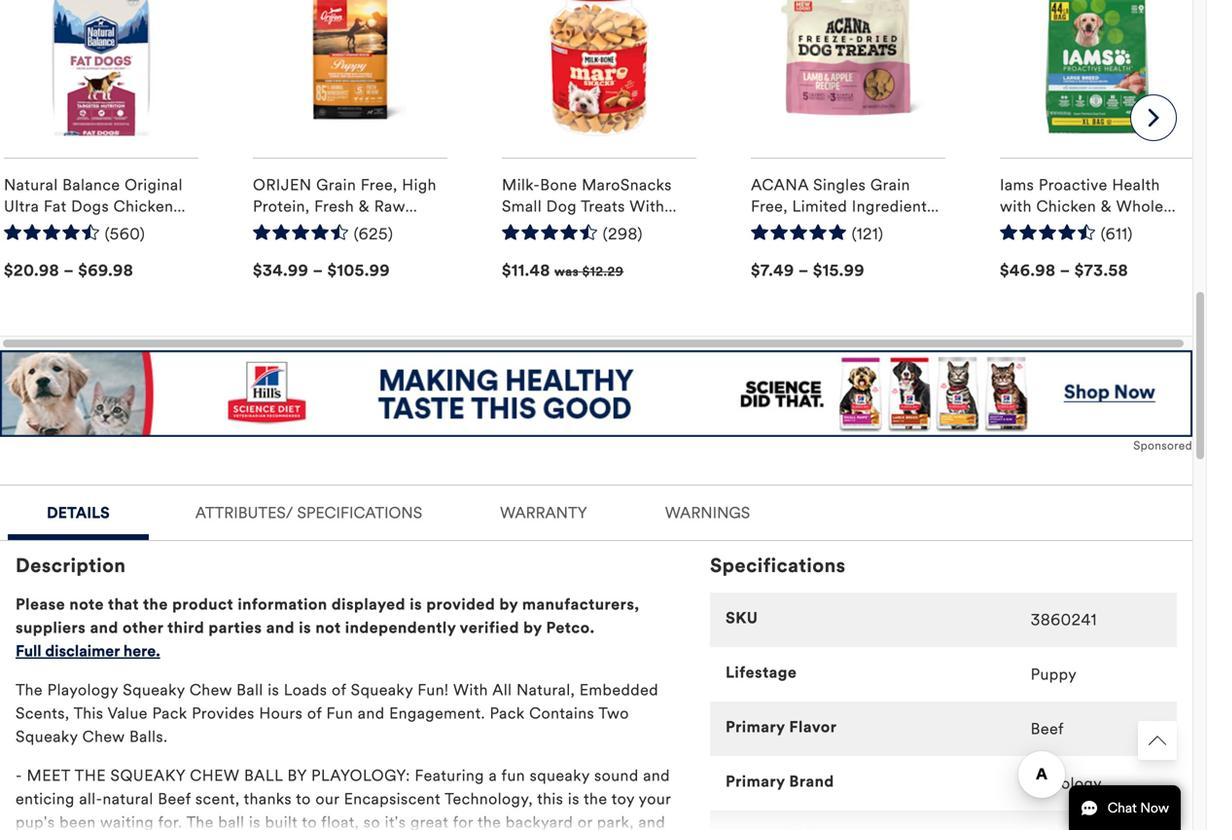 Task type: locate. For each thing, give the bounding box(es) containing it.
1 vertical spatial to
[[302, 813, 317, 830]]

1 vertical spatial the
[[584, 789, 608, 809]]

of down the 'loads'
[[307, 704, 322, 723]]

0 horizontal spatial beef
[[158, 789, 191, 809]]

0 vertical spatial to
[[296, 789, 311, 809]]

0 vertical spatial primary
[[726, 717, 785, 737]]

0 vertical spatial chew
[[190, 680, 232, 700]]

squeaky
[[530, 766, 590, 786]]

your
[[639, 789, 671, 809]]

beef down puppy
[[1031, 719, 1065, 739]]

the playology squeaky chew ball is loads of squeaky fun! with all natural, embedded scents, this value pack provides hours of fun and engagement. pack contains two squeaky chew balls.
[[16, 680, 659, 747]]

beef
[[1031, 719, 1065, 739], [158, 789, 191, 809]]

it's
[[385, 813, 406, 830]]

chew
[[190, 766, 240, 786]]

manufacturers,
[[522, 595, 640, 614]]

primary left brand
[[726, 772, 785, 791]]

and down information
[[266, 618, 295, 638]]

by left "petco." at bottom left
[[524, 618, 542, 638]]

pack
[[152, 704, 187, 723], [490, 704, 525, 723]]

the inside meet the squeaky chew ball by playology: featuring a fun squeaky sound and enticing all-natural beef scent, thanks to our encapsiscent technology, this is the toy your pup's been waiting for. the ball is built to float, so it's great for the backyard or park, a
[[187, 813, 214, 830]]

two
[[599, 704, 630, 723]]

the down scent,
[[187, 813, 214, 830]]

this
[[74, 704, 104, 723]]

chew down this
[[82, 727, 125, 747]]

1 primary from the top
[[726, 717, 785, 737]]

1 pack from the left
[[152, 704, 187, 723]]

attributes/
[[195, 503, 293, 523]]

the inside the playology squeaky chew ball is loads of squeaky fun! with all natural, embedded scents, this value pack provides hours of fun and engagement. pack contains two squeaky chew balls.
[[16, 680, 43, 700]]

by up verified at the bottom left
[[500, 595, 518, 614]]

verified
[[460, 618, 520, 638]]

pack up balls.
[[152, 704, 187, 723]]

1 horizontal spatial the
[[478, 813, 501, 830]]

of
[[332, 680, 347, 700], [307, 704, 322, 723]]

scents,
[[16, 704, 70, 723]]

attributes/ specifications button
[[164, 486, 454, 534]]

the
[[16, 680, 43, 700], [187, 813, 214, 830]]

playology:
[[311, 766, 411, 786]]

0 vertical spatial of
[[332, 680, 347, 700]]

the down technology,
[[478, 813, 501, 830]]

0 horizontal spatial pack
[[152, 704, 187, 723]]

1 vertical spatial beef
[[158, 789, 191, 809]]

to left our
[[296, 789, 311, 809]]

1 vertical spatial primary
[[726, 772, 785, 791]]

1 vertical spatial by
[[524, 618, 542, 638]]

0 vertical spatial playology
[[47, 680, 118, 700]]

provided
[[427, 595, 496, 614]]

styled arrow button link
[[1139, 721, 1178, 760]]

thanks
[[244, 789, 292, 809]]

and up your
[[643, 766, 670, 786]]

by
[[500, 595, 518, 614], [524, 618, 542, 638]]

ball
[[244, 766, 283, 786]]

pack down all
[[490, 704, 525, 723]]

displayed
[[332, 595, 406, 614]]

and inside the playology squeaky chew ball is loads of squeaky fun! with all natural, embedded scents, this value pack provides hours of fun and engagement. pack contains two squeaky chew balls.
[[358, 704, 385, 723]]

beef up for.
[[158, 789, 191, 809]]

squeaky up fun
[[351, 680, 413, 700]]

the up or
[[584, 789, 608, 809]]

chew up provides
[[190, 680, 232, 700]]

1 vertical spatial the
[[187, 813, 214, 830]]

is right ball
[[268, 680, 279, 700]]

0 vertical spatial the
[[143, 595, 168, 614]]

details button
[[8, 486, 149, 534]]

beef inside meet the squeaky chew ball by playology: featuring a fun squeaky sound and enticing all-natural beef scent, thanks to our encapsiscent technology, this is the toy your pup's been waiting for. the ball is built to float, so it's great for the backyard or park, a
[[158, 789, 191, 809]]

sound
[[595, 766, 639, 786]]

0 horizontal spatial the
[[16, 680, 43, 700]]

is right this
[[568, 789, 580, 809]]

is inside the playology squeaky chew ball is loads of squeaky fun! with all natural, embedded scents, this value pack provides hours of fun and engagement. pack contains two squeaky chew balls.
[[268, 680, 279, 700]]

3860241
[[1031, 610, 1098, 630]]

0 horizontal spatial playology
[[47, 680, 118, 700]]

0 horizontal spatial by
[[500, 595, 518, 614]]

float,
[[321, 813, 359, 830]]

technology,
[[445, 789, 533, 809]]

playology
[[47, 680, 118, 700], [1031, 774, 1103, 793]]

0 vertical spatial the
[[16, 680, 43, 700]]

0 horizontal spatial squeaky
[[16, 727, 78, 747]]

backyard
[[506, 813, 573, 830]]

is
[[410, 595, 422, 614], [299, 618, 311, 638], [268, 680, 279, 700], [568, 789, 580, 809], [249, 813, 261, 830]]

to
[[296, 789, 311, 809], [302, 813, 317, 830]]

squeaky up value
[[123, 680, 185, 700]]

great
[[411, 813, 449, 830]]

primary down lifestage
[[726, 717, 785, 737]]

the up other
[[143, 595, 168, 614]]

squeaky
[[123, 680, 185, 700], [351, 680, 413, 700], [16, 727, 78, 747]]

warranty
[[500, 503, 588, 523]]

please note that the product information displayed is provided by manufacturers, suppliers and other third parties and is not independently verified by petco. full disclaimer here.
[[16, 595, 640, 661]]

is left not
[[299, 618, 311, 638]]

natural,
[[517, 680, 575, 700]]

primary flavor
[[726, 717, 837, 737]]

primary brand
[[726, 772, 835, 791]]

2 horizontal spatial the
[[584, 789, 608, 809]]

scent,
[[195, 789, 240, 809]]

1 horizontal spatial beef
[[1031, 719, 1065, 739]]

so
[[364, 813, 381, 830]]

2 primary from the top
[[726, 772, 785, 791]]

been
[[60, 813, 96, 830]]

that
[[108, 595, 139, 614]]

primary for primary brand
[[726, 772, 785, 791]]

by
[[288, 766, 307, 786]]

squeaky down scents,
[[16, 727, 78, 747]]

1 horizontal spatial pack
[[490, 704, 525, 723]]

flavor
[[790, 717, 837, 737]]

1 vertical spatial chew
[[82, 727, 125, 747]]

1 vertical spatial playology
[[1031, 774, 1103, 793]]

and
[[90, 618, 118, 638], [266, 618, 295, 638], [358, 704, 385, 723], [643, 766, 670, 786]]

0 horizontal spatial of
[[307, 704, 322, 723]]

the up scents,
[[16, 680, 43, 700]]

to right 'built'
[[302, 813, 317, 830]]

is up independently
[[410, 595, 422, 614]]

description
[[16, 554, 126, 578]]

0 vertical spatial by
[[500, 595, 518, 614]]

full disclaimer here. button
[[16, 640, 160, 663]]

of up fun
[[332, 680, 347, 700]]

0 horizontal spatial the
[[143, 595, 168, 614]]

all-
[[79, 789, 103, 809]]

natural
[[103, 789, 153, 809]]

1 horizontal spatial the
[[187, 813, 214, 830]]

please
[[16, 595, 65, 614]]

enticing
[[16, 789, 75, 809]]

primary for primary flavor
[[726, 717, 785, 737]]

1 horizontal spatial by
[[524, 618, 542, 638]]

1 vertical spatial of
[[307, 704, 322, 723]]

independently
[[345, 618, 456, 638]]

and right fun
[[358, 704, 385, 723]]



Task type: describe. For each thing, give the bounding box(es) containing it.
disclaimer
[[45, 642, 120, 661]]

sponsored
[[1134, 438, 1193, 453]]

0 vertical spatial beef
[[1031, 719, 1065, 739]]

information
[[238, 595, 328, 614]]

meet
[[27, 766, 71, 786]]

for.
[[158, 813, 183, 830]]

1 horizontal spatial of
[[332, 680, 347, 700]]

petco.
[[546, 618, 595, 638]]

contains
[[530, 704, 595, 723]]

featuring
[[415, 766, 485, 786]]

with
[[453, 680, 488, 700]]

fun
[[502, 766, 526, 786]]

park,
[[597, 813, 634, 830]]

the
[[75, 766, 106, 786]]

balls.
[[129, 727, 168, 747]]

2 vertical spatial the
[[478, 813, 501, 830]]

details
[[47, 503, 110, 523]]

toy
[[612, 789, 635, 809]]

loads
[[284, 680, 327, 700]]

button arrow next 2 image
[[1148, 108, 1160, 128]]

not
[[316, 618, 341, 638]]

warnings button
[[634, 486, 782, 534]]

1 horizontal spatial chew
[[190, 680, 232, 700]]

all
[[493, 680, 512, 700]]

other
[[123, 618, 164, 638]]

ball
[[218, 813, 245, 830]]

or
[[578, 813, 593, 830]]

specifications
[[297, 503, 422, 523]]

warranty button
[[469, 486, 619, 534]]

lifestage
[[726, 663, 797, 682]]

squeaky
[[110, 766, 186, 786]]

2 horizontal spatial squeaky
[[351, 680, 413, 700]]

product
[[172, 595, 234, 614]]

-
[[16, 766, 27, 786]]

puppy
[[1031, 665, 1077, 684]]

parties
[[209, 618, 262, 638]]

suppliers
[[16, 618, 86, 638]]

value
[[108, 704, 148, 723]]

scroll to top image
[[1149, 732, 1167, 749]]

fun
[[327, 704, 353, 723]]

playology inside the playology squeaky chew ball is loads of squeaky fun! with all natural, embedded scents, this value pack provides hours of fun and engagement. pack contains two squeaky chew balls.
[[47, 680, 118, 700]]

0 horizontal spatial chew
[[82, 727, 125, 747]]

full
[[16, 642, 41, 661]]

here.
[[123, 642, 160, 661]]

provides
[[192, 704, 255, 723]]

button arrow next 2 button
[[1131, 95, 1178, 141]]

2 pack from the left
[[490, 704, 525, 723]]

1 horizontal spatial playology
[[1031, 774, 1103, 793]]

waiting
[[100, 813, 154, 830]]

the inside please note that the product information displayed is provided by manufacturers, suppliers and other third parties and is not independently verified by petco. full disclaimer here.
[[143, 595, 168, 614]]

third
[[167, 618, 205, 638]]

built
[[265, 813, 298, 830]]

specifications
[[710, 554, 846, 578]]

ball
[[237, 680, 263, 700]]

is right the ball
[[249, 813, 261, 830]]

attributes/ specifications
[[195, 503, 422, 523]]

for
[[453, 813, 474, 830]]

and inside meet the squeaky chew ball by playology: featuring a fun squeaky sound and enticing all-natural beef scent, thanks to our encapsiscent technology, this is the toy your pup's been waiting for. the ball is built to float, so it's great for the backyard or park, a
[[643, 766, 670, 786]]

fun!
[[418, 680, 449, 700]]

pup's
[[16, 813, 55, 830]]

a
[[489, 766, 497, 786]]

brand
[[790, 772, 835, 791]]

meet the squeaky chew ball by playology: featuring a fun squeaky sound and enticing all-natural beef scent, thanks to our encapsiscent technology, this is the toy your pup's been waiting for. the ball is built to float, so it's great for the backyard or park, a
[[16, 766, 671, 830]]

1 horizontal spatial squeaky
[[123, 680, 185, 700]]

our
[[316, 789, 340, 809]]

warnings
[[665, 503, 750, 523]]

embedded
[[580, 680, 659, 700]]

and up 'full disclaimer here.' button
[[90, 618, 118, 638]]

sponsored link
[[0, 351, 1193, 454]]

encapsiscent
[[344, 789, 441, 809]]

this
[[537, 789, 564, 809]]

engagement.
[[389, 704, 486, 723]]

sku
[[726, 608, 759, 628]]

hours
[[259, 704, 303, 723]]

product details tab list
[[0, 485, 1193, 830]]

note
[[69, 595, 104, 614]]



Task type: vqa. For each thing, say whether or not it's contained in the screenshot.
Families
no



